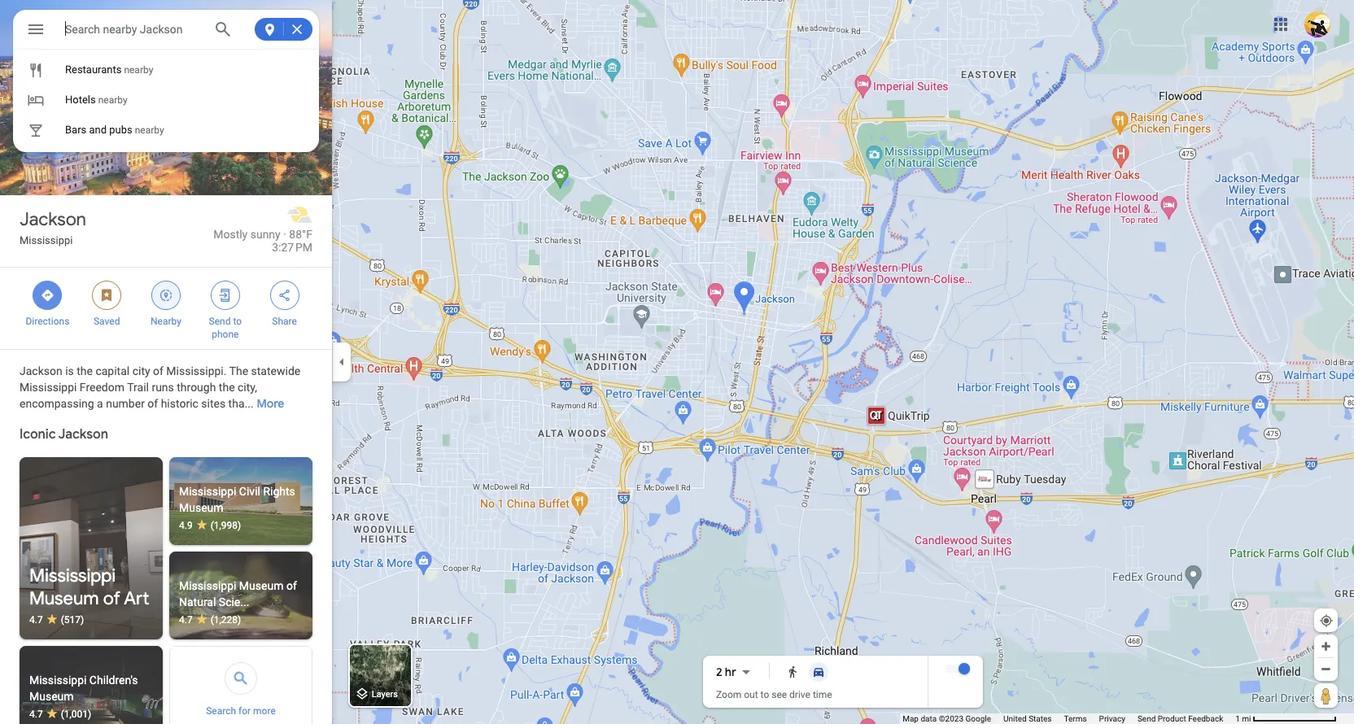 Task type: locate. For each thing, give the bounding box(es) containing it.
mississippi inside mississippi museum of art
[[29, 565, 116, 588]]

bars and pubs nearby
[[65, 124, 164, 136]]

rights
[[263, 485, 295, 498]]

jackson left is
[[20, 365, 62, 378]]

the
[[77, 365, 93, 378], [219, 381, 235, 394]]

(1,001)
[[61, 709, 91, 720]]

(1,998)
[[211, 520, 241, 532]]

freedom
[[80, 381, 125, 394]]

nearby up the restaurants nearby
[[103, 23, 137, 36]]

mississippi up (517)
[[29, 565, 116, 588]]

mostly sunny · 88°f 3:27 pm
[[213, 228, 313, 254]]

united states
[[1004, 715, 1052, 724]]

search
[[65, 23, 100, 36], [206, 706, 236, 717]]

hr
[[725, 665, 736, 680]]

main content containing jackson
[[0, 0, 332, 724]]

mississippi museum of art
[[29, 565, 149, 611]]

mississippi civil rights museum
[[179, 485, 295, 514]]

4.7 down natural
[[179, 615, 193, 626]]

1 mi button
[[1236, 715, 1337, 724]]

nearby for search
[[103, 23, 137, 36]]

2 hr
[[716, 665, 736, 680]]

send inside send to phone
[[209, 316, 231, 327]]

©2023
[[939, 715, 964, 724]]

Search nearby Jackson field
[[13, 10, 319, 49], [65, 19, 202, 38]]

museum up scie...
[[239, 580, 284, 593]]

send inside "button"
[[1138, 715, 1156, 724]]

search left for on the left
[[206, 706, 236, 717]]

Turn off travel time tool checkbox
[[946, 663, 970, 675]]

4.7 inside "4.7 stars 1,228 reviews" image
[[179, 615, 193, 626]]

statewide
[[251, 365, 301, 378]]

search for search for more
[[206, 706, 236, 717]]

museum up 4.9
[[179, 501, 224, 514]]

4.7 left (517)
[[29, 615, 43, 626]]

0 vertical spatial send
[[209, 316, 231, 327]]


[[26, 18, 46, 41]]

mi
[[1242, 715, 1252, 724]]

nearby for hotels
[[98, 94, 127, 106]]

trail
[[127, 381, 149, 394]]

out
[[744, 689, 758, 701]]

footer containing map data ©2023 google
[[903, 714, 1236, 724]]

search up restaurants
[[65, 23, 100, 36]]

jackson inside jackson is the capital city of mississippi. the statewide mississippi freedom trail runs through the city, encompassing a number of historic sites tha...
[[20, 365, 62, 378]]

and
[[89, 124, 107, 136]]

to inside send to phone
[[233, 316, 242, 327]]

None search field
[[13, 10, 319, 152]]

send left product
[[1138, 715, 1156, 724]]

mississippi up encompassing
[[20, 381, 77, 394]]

1 horizontal spatial search
[[206, 706, 236, 717]]

privacy
[[1099, 715, 1126, 724]]

terms
[[1064, 715, 1087, 724]]

main content
[[0, 0, 332, 724]]

nearby up bars and pubs nearby at left
[[98, 94, 127, 106]]

mississippi up 
[[20, 234, 73, 247]]

1 vertical spatial to
[[761, 689, 769, 701]]

tha...
[[228, 397, 254, 410]]

phone
[[212, 329, 239, 340]]

museum inside mississippi museum of natural scie...
[[239, 580, 284, 593]]

4.7 stars 1,228 reviews image
[[179, 614, 303, 627]]

mississippi for mississippi museum of natural scie...
[[179, 580, 236, 593]]

mississippi inside mississippi children's museum
[[29, 674, 87, 687]]

museum up the (1,001)
[[29, 690, 74, 703]]

nearby inside field
[[103, 23, 137, 36]]

of up runs
[[153, 365, 164, 378]]

museum inside mississippi civil rights museum
[[179, 501, 224, 514]]

search nearby jackson field up  "cell"
[[13, 10, 319, 49]]

mississippi up natural
[[179, 580, 236, 593]]

to up phone
[[233, 316, 242, 327]]

none search field containing 
[[13, 10, 319, 152]]

search inside button
[[206, 706, 236, 717]]

none search field inside the google maps element
[[13, 10, 319, 152]]

museum inside mississippi children's museum
[[29, 690, 74, 703]]

send up phone
[[209, 316, 231, 327]]

none radio up time
[[806, 663, 832, 682]]

0 horizontal spatial send
[[209, 316, 231, 327]]

jackson is the capital city of mississippi. the statewide mississippi freedom trail runs through the city, encompassing a number of historic sites tha...
[[20, 365, 301, 410]]

·
[[283, 228, 286, 241]]


[[159, 287, 173, 304]]

0 vertical spatial to
[[233, 316, 242, 327]]

the right is
[[77, 365, 93, 378]]

4.7 inside 4.7 stars 1,001 reviews image
[[29, 709, 43, 720]]


[[277, 287, 292, 304]]

museum up (517)
[[29, 588, 99, 611]]

bars
[[65, 124, 87, 136]]

children's
[[89, 674, 138, 687]]

1 horizontal spatial send
[[1138, 715, 1156, 724]]

search nearby jackson field up the restaurants nearby
[[65, 19, 202, 38]]

nearby inside hotels nearby
[[98, 94, 127, 106]]

mississippi up (1,998) at the bottom left
[[179, 485, 236, 498]]

the down the the
[[219, 381, 235, 394]]

nearby inside the restaurants nearby
[[124, 64, 153, 76]]

1 vertical spatial search
[[206, 706, 236, 717]]

send product feedback
[[1138, 715, 1224, 724]]

of down runs
[[148, 397, 158, 410]]

zoom
[[716, 689, 742, 701]]

none radio up drive
[[780, 663, 806, 682]]

send
[[209, 316, 231, 327], [1138, 715, 1156, 724]]

mississippi inside mississippi civil rights museum
[[179, 485, 236, 498]]

none radio the driving
[[806, 663, 832, 682]]

search for more button
[[169, 646, 313, 724]]

88°f
[[289, 228, 313, 241]]

0 horizontal spatial to
[[233, 316, 242, 327]]

museum inside mississippi museum of art
[[29, 588, 99, 611]]

footer
[[903, 714, 1236, 724]]

4.7
[[29, 615, 43, 626], [179, 615, 193, 626], [29, 709, 43, 720]]

jackson up  "cell"
[[140, 23, 183, 36]]

nearby inside bars and pubs nearby
[[135, 125, 164, 136]]

more
[[253, 706, 276, 717]]

sunny
[[250, 228, 281, 241]]

mississippi up the (1,001)
[[29, 674, 87, 687]]

city,
[[238, 381, 257, 394]]

hotels nearby
[[65, 94, 127, 106]]

4.7 inside 4.7 stars 517 reviews image
[[29, 615, 43, 626]]

to
[[233, 316, 242, 327], [761, 689, 769, 701]]

map data ©2023 google
[[903, 715, 991, 724]]

for
[[239, 706, 251, 717]]

4.7 stars 517 reviews image
[[29, 614, 153, 627]]

of left art at the left bottom
[[103, 588, 120, 611]]

actions for jackson region
[[0, 268, 332, 349]]

mississippi
[[20, 234, 73, 247], [20, 381, 77, 394], [179, 485, 236, 498], [29, 565, 116, 588], [179, 580, 236, 593], [29, 674, 87, 687]]

number
[[106, 397, 145, 410]]

of inside mississippi museum of natural scie...
[[286, 580, 297, 593]]

4.7 for mississippi children's museum
[[29, 709, 43, 720]]

zoom out image
[[1320, 663, 1333, 676]]

0 horizontal spatial the
[[77, 365, 93, 378]]

jackson inside field
[[140, 23, 183, 36]]

privacy button
[[1099, 714, 1126, 724]]

scie...
[[219, 596, 249, 609]]

nearby
[[103, 23, 137, 36], [124, 64, 153, 76], [98, 94, 127, 106], [135, 125, 164, 136]]

4.9 stars 1,998 reviews image
[[179, 519, 303, 532]]

is
[[65, 365, 74, 378]]

museum
[[179, 501, 224, 514], [239, 580, 284, 593], [29, 588, 99, 611], [29, 690, 74, 703]]

nearby up  cell
[[124, 64, 153, 76]]

4.7 left the (1,001)
[[29, 709, 43, 720]]

of
[[153, 365, 164, 378], [148, 397, 158, 410], [286, 580, 297, 593], [103, 588, 120, 611]]

mississippi inside mississippi museum of natural scie...
[[179, 580, 236, 593]]

restaurants
[[65, 63, 122, 76]]

2 none radio from the left
[[806, 663, 832, 682]]


[[27, 90, 44, 110]]

of up "4.7 stars 1,228 reviews" image
[[286, 580, 297, 593]]


[[218, 287, 233, 304]]

iconic
[[20, 427, 56, 443]]

None radio
[[780, 663, 806, 682], [806, 663, 832, 682]]

driving image
[[812, 666, 825, 679]]

1 vertical spatial send
[[1138, 715, 1156, 724]]

to right out
[[761, 689, 769, 701]]

0 horizontal spatial search
[[65, 23, 100, 36]]

google
[[966, 715, 991, 724]]

search nearby jackson field inside search field
[[65, 19, 202, 38]]

0 vertical spatial search
[[65, 23, 100, 36]]

1 vertical spatial the
[[219, 381, 235, 394]]

search nearby jackson field containing search nearby jackson
[[13, 10, 319, 49]]

1 none radio from the left
[[780, 663, 806, 682]]

mississippi for mississippi civil rights museum
[[179, 485, 236, 498]]

nearby right 'pubs'
[[135, 125, 164, 136]]

collapse side panel image
[[333, 353, 351, 371]]



Task type: vqa. For each thing, say whether or not it's contained in the screenshot.
At this place
no



Task type: describe. For each thing, give the bounding box(es) containing it.
4.9
[[179, 520, 193, 532]]

4.7 stars 1,001 reviews image
[[29, 708, 153, 721]]

none radio walking
[[780, 663, 806, 682]]

send for send to phone
[[209, 316, 231, 327]]

search for more
[[206, 706, 276, 717]]

capital
[[96, 365, 130, 378]]

mississippi museum of natural scie...
[[179, 580, 297, 609]]

google maps element
[[0, 0, 1355, 724]]

directions
[[26, 316, 69, 327]]

city
[[132, 365, 150, 378]]

mississippi inside jackson mississippi
[[20, 234, 73, 247]]

encompassing
[[20, 397, 94, 410]]

drive
[[790, 689, 811, 701]]

turn off travel time tool image
[[959, 663, 970, 675]]

civil
[[239, 485, 260, 498]]

jackson down a
[[58, 427, 108, 443]]

(517)
[[61, 615, 84, 626]]


[[27, 120, 44, 140]]

sites
[[201, 397, 226, 410]]

iconic jackson
[[20, 427, 108, 443]]

zoom in image
[[1320, 641, 1333, 653]]

send for send product feedback
[[1138, 715, 1156, 724]]

time
[[813, 689, 832, 701]]

(1,228)
[[211, 615, 241, 626]]

 cell
[[13, 90, 309, 110]]

natural
[[179, 596, 216, 609]]

 cell
[[13, 120, 309, 140]]

historic
[[161, 397, 199, 410]]

1
[[1236, 715, 1240, 724]]

saved button
[[77, 276, 136, 328]]

restaurants nearby
[[65, 63, 153, 76]]

 cell
[[13, 60, 309, 80]]

1 mi
[[1236, 715, 1252, 724]]

the
[[229, 365, 248, 378]]

a
[[97, 397, 103, 410]]

pubs
[[109, 124, 132, 136]]

jackson up 
[[20, 208, 86, 231]]

jackson mississippi
[[20, 208, 86, 247]]

search for search nearby jackson
[[65, 23, 100, 36]]

runs
[[152, 381, 174, 394]]

layers
[[372, 690, 398, 700]]

nearby for restaurants
[[124, 64, 153, 76]]

send product feedback button
[[1138, 714, 1224, 724]]

mostly
[[213, 228, 248, 241]]

nearby
[[151, 316, 181, 327]]

hotels
[[65, 94, 96, 106]]

art
[[124, 588, 149, 611]]

show street view coverage image
[[1315, 684, 1338, 708]]

mississippi.
[[166, 365, 227, 378]]

mississippi for mississippi children's museum
[[29, 674, 87, 687]]

feedback
[[1189, 715, 1224, 724]]

footer inside the google maps element
[[903, 714, 1236, 724]]

send to phone
[[209, 316, 242, 340]]

2
[[716, 665, 722, 680]]

product
[[1158, 715, 1187, 724]]

suggestions grid
[[13, 49, 319, 152]]

walking image
[[786, 666, 799, 679]]

map
[[903, 715, 919, 724]]

united states button
[[1004, 714, 1052, 724]]

united
[[1004, 715, 1027, 724]]

of inside mississippi museum of art
[[103, 588, 120, 611]]

through
[[177, 381, 216, 394]]

1 horizontal spatial to
[[761, 689, 769, 701]]

search nearby jackson
[[65, 23, 183, 36]]

terms button
[[1064, 714, 1087, 724]]

saved image
[[99, 288, 114, 303]]

google account: ben nelson  
(ben.nelson1980@gmail.com) image
[[1305, 11, 1331, 37]]

4.7 for mississippi museum of natural scie...
[[179, 615, 193, 626]]

mississippi inside jackson is the capital city of mississippi. the statewide mississippi freedom trail runs through the city, encompassing a number of historic sites tha...
[[20, 381, 77, 394]]

0 vertical spatial the
[[77, 365, 93, 378]]

saved
[[94, 316, 120, 327]]

data
[[921, 715, 937, 724]]

3:27 pm
[[272, 241, 313, 254]]

see
[[772, 689, 787, 701]]

 button
[[13, 10, 59, 52]]

2 hr button
[[716, 663, 757, 682]]

more button
[[257, 383, 284, 424]]

1 horizontal spatial the
[[219, 381, 235, 394]]

mississippi children's museum
[[29, 674, 138, 703]]

jackson weather image
[[287, 202, 313, 228]]

states
[[1029, 715, 1052, 724]]

zoom out to see drive time
[[716, 689, 832, 701]]


[[27, 60, 44, 80]]


[[40, 287, 55, 304]]

mississippi for mississippi museum of art
[[29, 565, 116, 588]]

share
[[272, 316, 297, 327]]

4.7 for mississippi museum of art
[[29, 615, 43, 626]]

more
[[257, 396, 284, 411]]

show your location image
[[1320, 614, 1334, 628]]



